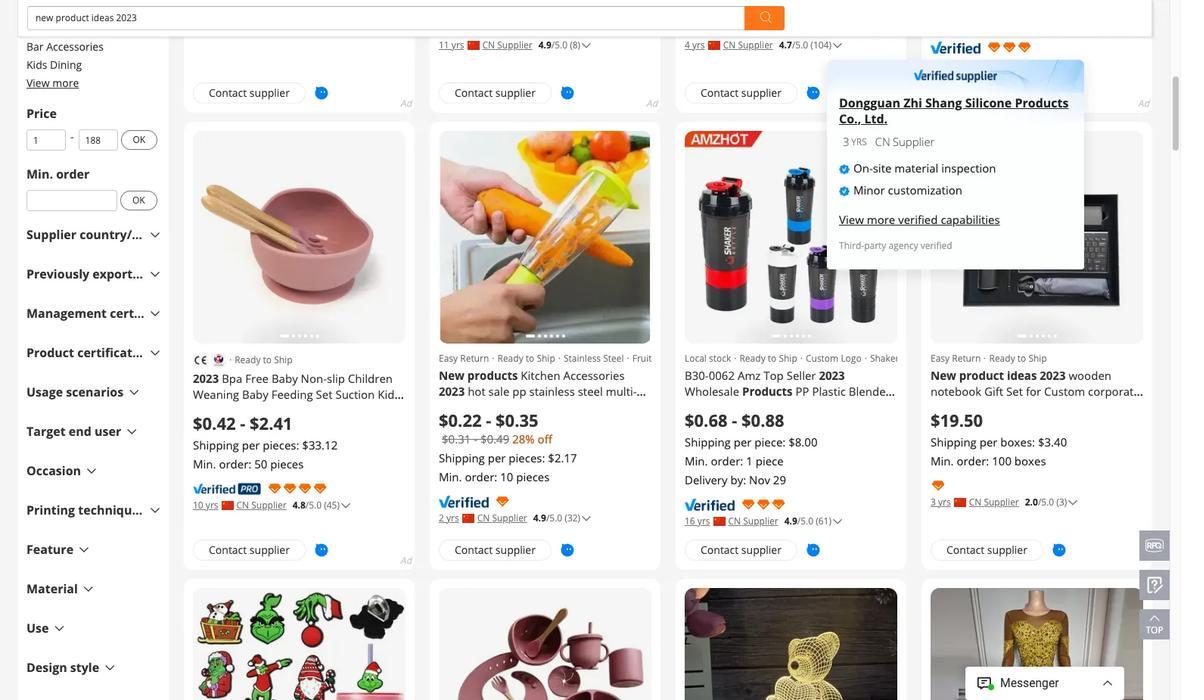 Task type: locate. For each thing, give the bounding box(es) containing it.
0 vertical spatial 3 yrs
[[193, 23, 213, 36]]

cn up dongguan zhi shang silicone products co., ltd. link
[[970, 58, 982, 70]]

pieces
[[271, 457, 304, 472], [517, 469, 550, 485]]

custom down pp
[[786, 400, 827, 415]]

order: left 50
[[219, 457, 252, 472]]

stock
[[709, 352, 732, 365]]

2 easy return from the left
[[931, 352, 981, 365]]

2023 up functional
[[439, 384, 465, 399]]

1 horizontal spatial accessories
[[564, 368, 625, 383]]

1 horizontal spatial easy return
[[931, 352, 981, 365]]

gift down notebook
[[931, 400, 950, 415]]

0 vertical spatial silicone
[[966, 95, 1012, 111]]

cn for (32)
[[477, 512, 490, 525]]

0 horizontal spatial view
[[26, 76, 50, 90]]

contact supplier link for $2.41 chat now icon
[[193, 540, 306, 561]]

1 horizontal spatial 4.8
[[1026, 58, 1039, 70]]

products down 4.8 /5.0 (66)
[[1016, 95, 1069, 111]]

- for $0.68
[[732, 409, 738, 432]]

$0.42 - $2.41 link
[[193, 412, 406, 435]]

chat now image down "(87)"
[[315, 86, 329, 100]]

0 vertical spatial 10
[[501, 469, 514, 485]]

ship up kitchen
[[537, 352, 556, 365]]

certifications down management certifications
[[77, 345, 158, 361]]

cn supplier for (104)
[[724, 39, 774, 51]]

pieces: inside $0.42 - $2.41 shipping per pieces: $33.12 min. order: 50 pieces
[[263, 438, 299, 453]]

cn supplier for (3)
[[970, 496, 1020, 509]]

/5.0
[[300, 23, 317, 36], [552, 39, 568, 51], [793, 39, 809, 51], [1039, 58, 1055, 70], [1039, 496, 1055, 509], [306, 499, 322, 512], [547, 512, 563, 525], [798, 515, 814, 528]]

0 vertical spatial view
[[26, 76, 50, 90]]

certifications for management certifications
[[110, 305, 190, 322]]

kids down children
[[378, 387, 400, 402]]

ready to ship up kitchen
[[498, 352, 556, 365]]

ok button right max. field at the top left
[[121, 130, 158, 150]]

cn supplier for (61)
[[729, 515, 779, 528]]

dongguan zhi shang silicone products co., ltd. link
[[840, 95, 1073, 127]]

4.6
[[288, 23, 300, 36]]

0 horizontal spatial easy
[[439, 352, 458, 365]]

2 ok button from the top
[[120, 191, 157, 211]]

0 horizontal spatial pieces:
[[263, 438, 299, 453]]

cn left 4.6
[[231, 23, 244, 36]]

shaker down 'wholesale'
[[685, 400, 722, 415]]

to for $19.50
[[1018, 352, 1027, 365]]

3 yrs for 2.0
[[931, 496, 951, 509]]

seller
[[787, 368, 817, 383]]

to up ideas
[[1018, 352, 1027, 365]]

1 vertical spatial 10
[[193, 499, 203, 512]]

management certifications
[[26, 305, 190, 322]]

order: inside the "$0.68 - $0.88 shipping per piece: $8.00 min. order: 1 piece delivery by: nov 29"
[[711, 454, 744, 469]]

1 vertical spatial accessories
[[564, 368, 625, 383]]

cn supplier for (87)
[[231, 23, 281, 36]]

cn supplier left 4.6
[[231, 23, 281, 36]]

mail image
[[372, 150, 390, 168], [372, 607, 390, 625], [864, 607, 882, 625]]

2 ok from the top
[[132, 194, 145, 207]]

10 yrs
[[193, 499, 218, 512]]

piece:
[[755, 435, 786, 450]]

- inside the "$0.68 - $0.88 shipping per piece: $8.00 min. order: 1 piece delivery by: nov 29"
[[732, 409, 738, 432]]

promotional
[[26, 21, 88, 36]]

order: inside $0.22 - $0.35 $0.31 - $0.49 28% off shipping per pieces: $2.17 min. order: 10 pieces
[[465, 469, 498, 485]]

0 horizontal spatial dining
[[50, 58, 82, 72]]

1 horizontal spatial products
[[1016, 95, 1069, 111]]

1 easy return from the left
[[439, 352, 489, 365]]

ready to ship
[[498, 352, 556, 365], [740, 352, 798, 365], [990, 352, 1048, 365], [235, 354, 293, 366]]

easy return for $0.22
[[439, 352, 489, 365]]

2 horizontal spatial bottle
[[902, 352, 927, 365]]

ready to ship up free
[[235, 354, 293, 366]]

0 horizontal spatial gift
[[931, 400, 950, 415]]

1 horizontal spatial return
[[953, 352, 981, 365]]

shipping down $0.68
[[685, 435, 731, 450]]

1 vertical spatial baby
[[242, 387, 269, 402]]

cn image
[[216, 25, 228, 34], [468, 41, 480, 50], [708, 41, 721, 50], [462, 514, 474, 523]]

chat now image down (3)
[[1053, 544, 1067, 557]]

view more verified capabilities link
[[840, 212, 1001, 228]]

0 vertical spatial kids
[[26, 58, 47, 72]]

1 horizontal spatial view
[[840, 212, 864, 227]]

kids inside the water bottles promotional flags & banners bar accessories kids dining view more
[[26, 58, 47, 72]]

yrs for (8)
[[452, 39, 465, 51]]

0 vertical spatial shaker
[[871, 352, 900, 365]]

cn image right 11 yrs
[[468, 41, 480, 50]]

baby
[[272, 371, 298, 386], [242, 387, 269, 402], [274, 403, 300, 418]]

contact supplier link for chat now image corresponding to 4.6
[[193, 83, 306, 104]]

1 vertical spatial 3 yrs
[[931, 58, 951, 70]]

minor customization
[[854, 182, 963, 198]]

easy up functional
[[439, 352, 458, 365]]

4.8 left (45)
[[293, 499, 306, 512]]

weaning
[[193, 387, 239, 402]]

logo inside pp plastic blender shaker bottle with custom logo shake bottle
[[830, 400, 856, 415]]

4.9 left (61)
[[785, 515, 798, 528]]

chat now image
[[807, 86, 821, 100], [315, 544, 329, 557], [561, 544, 575, 557], [807, 544, 821, 557], [1053, 544, 1067, 557]]

ce image
[[195, 354, 207, 366]]

pieces inside $0.42 - $2.41 shipping per pieces: $33.12 min. order: 50 pieces
[[271, 457, 304, 472]]

custom logo
[[806, 352, 862, 365]]

chat now image down (8)
[[561, 86, 575, 100]]

- left $2.41 at bottom
[[240, 412, 246, 435]]

certifications
[[110, 305, 190, 322], [77, 345, 158, 361]]

return
[[461, 352, 489, 365], [953, 352, 981, 365]]

easy return for $19.50
[[931, 352, 981, 365]]

contact supplier for chat now icon underneath (104)
[[701, 86, 782, 100]]

0 horizontal spatial easy return
[[439, 352, 489, 365]]

silicone down free
[[230, 403, 271, 418]]

Max. field
[[79, 130, 117, 150]]

3 yrs for 4.6
[[193, 23, 213, 36]]

ok right max. field at the top left
[[133, 133, 146, 146]]

contact supplier for 4.8's chat now image
[[947, 86, 1028, 100]]

4.8
[[1026, 58, 1039, 70], [293, 499, 306, 512]]

- inside $0.42 - $2.41 shipping per pieces: $33.12 min. order: 50 pieces
[[240, 412, 246, 435]]

per up 100 at the bottom right of page
[[980, 435, 998, 450]]

pieces down the $2.17
[[517, 469, 550, 485]]

supplier left 4.9 /5.0 (32)
[[492, 512, 528, 525]]

pieces: down 28%
[[509, 450, 545, 466]]

1 easy from the left
[[439, 352, 458, 365]]

mail image
[[618, 150, 636, 168], [1110, 150, 1128, 168], [618, 607, 636, 625], [1110, 607, 1128, 625]]

shaker up blender
[[871, 352, 900, 365]]

printing
[[26, 502, 75, 519]]

cn supplier left 2.0
[[970, 496, 1020, 509]]

accessories
[[46, 40, 104, 54], [564, 368, 625, 383]]

$0.42 - $2.41 shipping per pieces: $33.12 min. order: 50 pieces
[[193, 412, 338, 472]]

shaker
[[871, 352, 900, 365], [685, 400, 722, 415]]

cn for (87)
[[231, 23, 244, 36]]

0 vertical spatial products
[[1016, 95, 1069, 111]]

1 vertical spatial gift
[[931, 400, 950, 415]]

$19.50 link
[[931, 409, 1144, 432]]

silicone right shang
[[966, 95, 1012, 111]]

0 vertical spatial ok link
[[121, 130, 158, 150]]

agency
[[889, 239, 919, 252]]

custom inside wooden notebook gift set for custom corporate gift
[[1045, 384, 1086, 399]]

kids inside bpa free baby non-slip children weaning baby feeding set suction kids dining silicone baby spoon bowl
[[378, 387, 400, 402]]

1 vertical spatial logo
[[830, 400, 856, 415]]

site
[[873, 161, 892, 176]]

1 vertical spatial view
[[840, 212, 864, 227]]

easy up notebook
[[931, 352, 950, 365]]

view up third-
[[840, 212, 864, 227]]

ad for second chat now image from the left
[[647, 97, 658, 110]]

chat now image down (32)
[[561, 544, 575, 557]]

cn image for $0.68 - $0.88
[[714, 517, 726, 526]]

0 horizontal spatial silicone
[[230, 403, 271, 418]]

0 horizontal spatial accessories
[[46, 40, 104, 54]]

None field
[[27, 191, 117, 211]]

ok link right max. field at the top left
[[121, 130, 158, 150]]

1 horizontal spatial easy
[[931, 352, 950, 365]]

0 horizontal spatial chat now image
[[315, 86, 329, 100]]

0 horizontal spatial kids
[[26, 58, 47, 72]]

1 vertical spatial custom
[[1045, 384, 1086, 399]]

to for $0.68 - $0.88
[[768, 352, 777, 365]]

contact for $2.41 chat now icon's contact supplier link
[[209, 543, 247, 557]]

per down "$0.49"
[[488, 450, 506, 466]]

3
[[193, 23, 198, 36], [931, 58, 936, 70], [843, 134, 850, 149], [931, 496, 936, 509]]

0 horizontal spatial shaker
[[685, 400, 722, 415]]

0 horizontal spatial products
[[743, 384, 793, 399]]

3 yrs
[[843, 134, 867, 149]]

supplier for (45)
[[252, 499, 287, 512]]

baby down free
[[242, 387, 269, 402]]

yrs for (87)
[[201, 23, 213, 36]]

supplier down 50
[[252, 499, 287, 512]]

supplier country/region
[[26, 227, 171, 243]]

contact for contact supplier link corresponding to 4.8's chat now image
[[947, 86, 985, 100]]

ship for $0.35
[[537, 352, 556, 365]]

cn for (8)
[[483, 39, 495, 51]]

design style
[[26, 660, 99, 676]]

ship for $0.88
[[779, 352, 798, 365]]

ready to ship up ideas
[[990, 352, 1048, 365]]

0 vertical spatial baby
[[272, 371, 298, 386]]

shipping down the $0.42 at the bottom left of page
[[193, 438, 239, 453]]

4.9 /5.0 (8)
[[539, 39, 581, 51]]

yrs for (3)
[[939, 496, 951, 509]]

end
[[69, 423, 92, 440]]

order: up by:
[[711, 454, 744, 469]]

0 vertical spatial dining
[[50, 58, 82, 72]]

pieces: down $2.41 at bottom
[[263, 438, 299, 453]]

/5.0 left (3)
[[1039, 496, 1055, 509]]

accessories down promotional
[[46, 40, 104, 54]]

0 horizontal spatial set
[[316, 387, 333, 402]]

corporate
[[1089, 384, 1141, 399]]

ready for $0.68
[[740, 352, 766, 365]]

1 vertical spatial more
[[867, 212, 896, 227]]

1 ok link from the top
[[121, 130, 158, 150]]

contact supplier link for 4.8's chat now image
[[931, 83, 1044, 104]]

(61)
[[816, 515, 832, 528]]

cn image right 10 yrs
[[221, 502, 234, 510]]

dining down weaning
[[193, 403, 227, 418]]

ready
[[498, 352, 524, 365], [740, 352, 766, 365], [990, 352, 1016, 365], [235, 354, 261, 366]]

0 vertical spatial 4.8
[[1026, 58, 1039, 70]]

2 vertical spatial 3 yrs
[[931, 496, 951, 509]]

1 horizontal spatial silicone
[[966, 95, 1012, 111]]

target
[[26, 423, 66, 440]]

1 horizontal spatial bottle
[[725, 400, 756, 415]]

1 vertical spatial products
[[743, 384, 793, 399]]

to up "top"
[[768, 352, 777, 365]]

order: left 100 at the bottom right of page
[[957, 454, 990, 469]]

1 horizontal spatial dining
[[193, 403, 227, 418]]

ad for chat now icon underneath (104)
[[893, 97, 904, 110]]

2 easy from the left
[[931, 352, 950, 365]]

order: down "$0.49"
[[465, 469, 498, 485]]

/5.0 for (32)
[[547, 512, 563, 525]]

1 horizontal spatial set
[[1007, 384, 1024, 399]]

with
[[759, 400, 783, 415]]

0 vertical spatial for
[[1027, 384, 1042, 399]]

cpc image
[[213, 354, 225, 366]]

pieces right 50
[[271, 457, 304, 472]]

set inside wooden notebook gift set for custom corporate gift
[[1007, 384, 1024, 399]]

1 vertical spatial kids
[[378, 387, 400, 402]]

household
[[495, 400, 551, 415]]

cn supplier for (32)
[[477, 512, 528, 525]]

flags
[[91, 21, 115, 36]]

supplier left the 4.9 /5.0 (8)
[[498, 39, 533, 51]]

/5.0 left (104)
[[793, 39, 809, 51]]

supplier left the 4.7
[[739, 39, 774, 51]]

/5.0 for (87)
[[300, 23, 317, 36]]

min. down the $19.50
[[931, 454, 954, 469]]

new inside new products kitchen accessories 2023
[[439, 368, 465, 383]]

supplier left 4.8 /5.0 (66)
[[985, 58, 1020, 70]]

contact
[[209, 86, 247, 100], [455, 86, 493, 100], [701, 86, 739, 100], [947, 86, 985, 100], [209, 543, 247, 557], [455, 543, 493, 557], [701, 543, 739, 557], [947, 543, 985, 557]]

set
[[1007, 384, 1024, 399], [316, 387, 333, 402]]

1 vertical spatial ok button
[[120, 191, 157, 211]]

(3)
[[1057, 496, 1068, 509]]

(8)
[[570, 39, 581, 51]]

for inside wooden notebook gift set for custom corporate gift
[[1027, 384, 1042, 399]]

1 horizontal spatial chat now image
[[561, 86, 575, 100]]

contact for contact supplier link corresponding to chat now icon underneath (104)
[[701, 86, 739, 100]]

0 horizontal spatial more
[[52, 76, 79, 90]]

0 vertical spatial certifications
[[110, 305, 190, 322]]

1 horizontal spatial 10
[[501, 469, 514, 485]]

0 vertical spatial more
[[52, 76, 79, 90]]

management
[[26, 305, 107, 322]]

to up kitchen
[[526, 352, 535, 365]]

ok button
[[121, 130, 158, 150], [120, 191, 157, 211]]

usage scenarios
[[26, 384, 124, 401]]

shipping down $0.31
[[439, 450, 485, 466]]

3 for 2.0
[[931, 496, 936, 509]]

easy return up product
[[931, 352, 981, 365]]

1 chat now image from the left
[[315, 86, 329, 100]]

cn supplier left 4.8 /5.0 (66)
[[970, 58, 1020, 70]]

1 ok button from the top
[[121, 130, 158, 150]]

ok link up country/region
[[120, 191, 157, 211]]

shipping down the $19.50
[[931, 435, 977, 450]]

1 horizontal spatial for
[[1027, 384, 1042, 399]]

1 horizontal spatial gift
[[985, 384, 1004, 399]]

supplier for (3)
[[985, 496, 1020, 509]]

2 vertical spatial custom
[[786, 400, 827, 415]]

ship up seller
[[779, 352, 798, 365]]

pp
[[513, 384, 527, 399]]

return up products
[[461, 352, 489, 365]]

4.9 for $0.22
[[534, 512, 547, 525]]

shaker inside pp plastic blender shaker bottle with custom logo shake bottle
[[685, 400, 722, 415]]

1 horizontal spatial new
[[931, 368, 957, 383]]

cn image for 4 yrs
[[708, 41, 721, 50]]

cn image left 2.0
[[954, 499, 967, 507]]

2 new from the left
[[931, 368, 957, 383]]

cn for (3)
[[970, 496, 982, 509]]

bottle
[[902, 352, 927, 365], [725, 400, 756, 415], [685, 416, 717, 431]]

1 vertical spatial certifications
[[77, 345, 158, 361]]

2 vertical spatial baby
[[274, 403, 300, 418]]

$0.22
[[439, 409, 482, 432]]

new up functional
[[439, 368, 465, 383]]

dining inside the water bottles promotional flags & banners bar accessories kids dining view more
[[50, 58, 82, 72]]

0 horizontal spatial 10
[[193, 499, 203, 512]]

1 vertical spatial silicone
[[230, 403, 271, 418]]

0 vertical spatial ok button
[[121, 130, 158, 150]]

0 horizontal spatial new
[[439, 368, 465, 383]]

None submit
[[745, 6, 785, 30]]

10 inside $0.22 - $0.35 $0.31 - $0.49 28% off shipping per pieces: $2.17 min. order: 10 pieces
[[501, 469, 514, 485]]

supplier for (87)
[[246, 23, 281, 36]]

cn right '16 yrs'
[[729, 515, 741, 528]]

1 horizontal spatial kids
[[378, 387, 400, 402]]

0 horizontal spatial for
[[148, 502, 166, 519]]

chat now image
[[315, 86, 329, 100], [561, 86, 575, 100], [1053, 86, 1067, 100]]

verified
[[899, 212, 938, 227], [921, 239, 953, 252]]

2 horizontal spatial chat now image
[[1053, 86, 1067, 100]]

0 horizontal spatial 4.8
[[293, 499, 306, 512]]

/5.0 for (104)
[[793, 39, 809, 51]]

0 vertical spatial ok
[[133, 133, 146, 146]]

1 vertical spatial shaker
[[685, 400, 722, 415]]

supplier for (61)
[[744, 515, 779, 528]]

4.8 for 4.8 /5.0 (45)
[[293, 499, 306, 512]]

yrs for (45)
[[206, 499, 218, 512]]

verified up agency
[[899, 212, 938, 227]]

1 vertical spatial for
[[148, 502, 166, 519]]

cn image for $19.50
[[954, 499, 967, 507]]

more up party
[[867, 212, 896, 227]]

chat now image down 4.9 /5.0 (61)
[[807, 544, 821, 557]]

custom down 'wooden'
[[1045, 384, 1086, 399]]

baby down feeding at the left of page
[[274, 403, 300, 418]]

kids dining link
[[26, 58, 160, 72]]

supplier for (66)
[[985, 58, 1020, 70]]

yrs for (104)
[[693, 39, 705, 51]]

/5.0 left (66)
[[1039, 58, 1055, 70]]

0 vertical spatial accessories
[[46, 40, 104, 54]]

arrow up image
[[1146, 609, 1164, 628]]

cn supplier
[[231, 23, 281, 36], [483, 39, 533, 51], [724, 39, 774, 51], [970, 58, 1020, 70], [876, 134, 935, 149], [970, 496, 1020, 509], [237, 499, 287, 512], [477, 512, 528, 525], [729, 515, 779, 528]]

stainless
[[564, 352, 601, 365]]

1 horizontal spatial pieces:
[[509, 450, 545, 466]]

50
[[255, 457, 268, 472]]

kids down 'bar'
[[26, 58, 47, 72]]

1 horizontal spatial shaker
[[871, 352, 900, 365]]

chat now image for per
[[1053, 544, 1067, 557]]

/5.0 left (61)
[[798, 515, 814, 528]]

silicone
[[966, 95, 1012, 111], [230, 403, 271, 418]]

contact supplier for $2.41 chat now icon
[[209, 543, 290, 557]]

1 vertical spatial dining
[[193, 403, 227, 418]]

custom
[[806, 352, 839, 365], [1045, 384, 1086, 399], [786, 400, 827, 415]]

contact supplier link for $0.88 chat now icon
[[685, 540, 798, 561]]

more down kids dining link
[[52, 76, 79, 90]]

ship up feeding at the left of page
[[274, 354, 293, 366]]

4.7
[[780, 39, 793, 51]]

11
[[439, 39, 450, 51]]

new products kitchen accessories 2023
[[439, 368, 625, 399]]

- for $0.42
[[240, 412, 246, 435]]

3 yrs for 4.8
[[931, 58, 951, 70]]

set up "spoon"
[[316, 387, 333, 402]]

silicone inside bpa free baby non-slip children weaning baby feeding set suction kids dining silicone baby spoon bowl
[[230, 403, 271, 418]]

cn supplier for (66)
[[970, 58, 1020, 70]]

cn right 10 yrs
[[237, 499, 249, 512]]

1 vertical spatial ok
[[132, 194, 145, 207]]

min. down $0.31
[[439, 469, 462, 485]]

min. inside $0.42 - $2.41 shipping per pieces: $33.12 min. order: 50 pieces
[[193, 457, 216, 472]]

order: inside $0.42 - $2.41 shipping per pieces: $33.12 min. order: 50 pieces
[[219, 457, 252, 472]]

1 return from the left
[[461, 352, 489, 365]]

water
[[26, 3, 56, 18]]

1 vertical spatial ok link
[[120, 191, 157, 211]]

bottles
[[59, 3, 93, 18]]

1 new from the left
[[439, 368, 465, 383]]

return up product
[[953, 352, 981, 365]]

supplier left 4.6
[[246, 23, 281, 36]]

products inside b30-0062 amz top seller 2023 wholesale products
[[743, 384, 793, 399]]

min. up 10 yrs
[[193, 457, 216, 472]]

2 return from the left
[[953, 352, 981, 365]]

order:
[[711, 454, 744, 469], [957, 454, 990, 469], [219, 457, 252, 472], [465, 469, 498, 485]]

4.9 left (8)
[[539, 39, 552, 51]]

supplier
[[246, 23, 281, 36], [498, 39, 533, 51], [739, 39, 774, 51], [985, 58, 1020, 70], [893, 134, 935, 149], [26, 227, 77, 243], [985, 496, 1020, 509], [252, 499, 287, 512], [492, 512, 528, 525], [744, 515, 779, 528]]

0 horizontal spatial bottle
[[685, 416, 717, 431]]

by:
[[731, 472, 747, 488]]

supplier for (104)
[[739, 39, 774, 51]]

cn image
[[954, 60, 967, 69], [954, 499, 967, 507], [221, 502, 234, 510], [714, 517, 726, 526]]

cn supplier down 50
[[237, 499, 287, 512]]

per inside the "$0.68 - $0.88 shipping per piece: $8.00 min. order: 1 piece delivery by: nov 29"
[[734, 435, 752, 450]]

4.9 left (32)
[[534, 512, 547, 525]]

cn image for 2 yrs
[[462, 514, 474, 523]]

style
[[70, 660, 99, 676]]

cn for (61)
[[729, 515, 741, 528]]

supplier for (32)
[[492, 512, 528, 525]]

ready to ship inside ready to ship link
[[235, 354, 293, 366]]

per inside '$19.50 shipping per boxes: $3.40 min. order: 100 boxes'
[[980, 435, 998, 450]]

3 chat now image from the left
[[1053, 86, 1067, 100]]

country/region
[[80, 227, 171, 243]]

1 vertical spatial 4.8
[[293, 499, 306, 512]]

chat now image down 4.8 /5.0 (45)
[[315, 544, 329, 557]]

contact supplier link for chat now icon corresponding to $0.35
[[439, 540, 552, 561]]

yrs
[[201, 23, 213, 36], [452, 39, 465, 51], [693, 39, 705, 51], [939, 58, 951, 70], [939, 496, 951, 509], [206, 499, 218, 512], [447, 512, 459, 525], [698, 515, 711, 528]]

ship
[[537, 352, 556, 365], [779, 352, 798, 365], [1029, 352, 1048, 365], [274, 354, 293, 366]]

cn supplier right 2 yrs
[[477, 512, 528, 525]]

ship for per
[[1029, 352, 1048, 365]]

0 horizontal spatial pieces
[[271, 457, 304, 472]]

1
[[747, 454, 753, 469]]

cn image right '16 yrs'
[[714, 517, 726, 526]]

cn left 2.0
[[970, 496, 982, 509]]

min. inside $0.22 - $0.35 $0.31 - $0.49 28% off shipping per pieces: $2.17 min. order: 10 pieces
[[439, 469, 462, 485]]

0 horizontal spatial return
[[461, 352, 489, 365]]

4.9 /5.0 (32)
[[534, 512, 581, 525]]

shipping inside $0.22 - $0.35 $0.31 - $0.49 28% off shipping per pieces: $2.17 min. order: 10 pieces
[[439, 450, 485, 466]]

chat now image down (66)
[[1053, 86, 1067, 100]]

children
[[348, 371, 393, 386]]

0062
[[709, 368, 735, 383]]

1 horizontal spatial pieces
[[517, 469, 550, 485]]

for left graphics
[[148, 502, 166, 519]]



Task type: describe. For each thing, give the bounding box(es) containing it.
contact supplier link for chat now icon underneath (104)
[[685, 83, 798, 104]]

hot
[[468, 384, 486, 399]]

silicone inside dongguan zhi shang silicone products co., ltd.
[[966, 95, 1012, 111]]

0 vertical spatial bottle
[[902, 352, 927, 365]]

- left max. field at the top left
[[70, 130, 74, 144]]

stainless steel
[[564, 352, 624, 365]]

suction
[[336, 387, 375, 402]]

$0.88
[[742, 409, 785, 432]]

pieces: inside $0.22 - $0.35 $0.31 - $0.49 28% off shipping per pieces: $2.17 min. order: 10 pieces
[[509, 450, 545, 466]]

/5.0 for (45)
[[306, 499, 322, 512]]

- left "$0.49"
[[474, 432, 478, 447]]

price
[[26, 105, 57, 122]]

on-site material inspection
[[854, 161, 997, 176]]

cn image for 11 yrs
[[468, 41, 480, 50]]

$0.68
[[685, 409, 728, 432]]

4.8 /5.0 (66)
[[1026, 58, 1073, 70]]

min. left the order
[[26, 166, 53, 183]]

$19.50
[[931, 409, 984, 432]]

boxes
[[1015, 454, 1047, 469]]

ad for 4.8's chat now image
[[1139, 97, 1150, 110]]

min. inside the "$0.68 - $0.88 shipping per piece: $8.00 min. order: 1 piece delivery by: nov 29"
[[685, 454, 708, 469]]

16 yrs
[[685, 515, 711, 528]]

0 vertical spatial logo
[[841, 352, 862, 365]]

ready to ship for $2.41
[[235, 354, 293, 366]]

third-
[[840, 239, 865, 252]]

contact supplier for $0.88 chat now icon
[[701, 543, 782, 557]]

ok button for 2nd ok link from the bottom of the page
[[121, 130, 158, 150]]

28%
[[513, 432, 535, 447]]

ready for $19.50
[[990, 352, 1016, 365]]

yrs for (61)
[[698, 515, 711, 528]]

yrs for (32)
[[447, 512, 459, 525]]

non-
[[301, 371, 327, 386]]

yrs for (66)
[[939, 58, 951, 70]]

chat now image for $0.88
[[807, 544, 821, 557]]

view inside the water bottles promotional flags & banners bar accessories kids dining view more
[[26, 76, 50, 90]]

4.8 for 4.8 /5.0 (66)
[[1026, 58, 1039, 70]]

wooden notebook gift set for custom corporate gift
[[931, 368, 1141, 415]]

100
[[993, 454, 1012, 469]]

more inside the water bottles promotional flags & banners bar accessories kids dining view more
[[52, 76, 79, 90]]

(45)
[[324, 499, 340, 512]]

spoon
[[303, 403, 337, 418]]

feature
[[26, 541, 73, 558]]

cn for (45)
[[237, 499, 249, 512]]

view inside view more verified capabilities link
[[840, 212, 864, 227]]

boxes:
[[1001, 435, 1036, 450]]

2023 right ideas
[[1040, 368, 1066, 383]]

accessories inside the water bottles promotional flags & banners bar accessories kids dining view more
[[46, 40, 104, 54]]

29
[[774, 472, 787, 488]]

$0.22 - $0.35 $0.31 - $0.49 28% off shipping per pieces: $2.17 min. order: 10 pieces
[[439, 409, 577, 485]]

co.,
[[840, 111, 862, 127]]

minor
[[854, 182, 886, 198]]

shipping inside '$19.50 shipping per boxes: $3.40 min. order: 100 boxes'
[[931, 435, 977, 450]]

accessories inside new products kitchen accessories 2023
[[564, 368, 625, 383]]

cn image for 3 yrs
[[216, 25, 228, 34]]

steel
[[578, 384, 603, 399]]

ready to ship link
[[193, 353, 406, 368]]

contact supplier for second chat now image from the left
[[455, 86, 536, 100]]

set inside bpa free baby non-slip children weaning baby feeding set suction kids dining silicone baby spoon bowl
[[316, 387, 333, 402]]

ok button for 2nd ok link from the top
[[120, 191, 157, 211]]

functional
[[439, 400, 492, 415]]

feeding
[[272, 387, 313, 402]]

(87)
[[319, 23, 335, 36]]

product
[[960, 368, 1005, 383]]

inspection
[[942, 161, 997, 176]]

2 vertical spatial bottle
[[685, 416, 717, 431]]

supplier for (8)
[[498, 39, 533, 51]]

chat now image for 4.8
[[1053, 86, 1067, 100]]

supplier up material
[[893, 134, 935, 149]]

1 vertical spatial bottle
[[725, 400, 756, 415]]

ready to ship for per
[[990, 352, 1048, 365]]

exported
[[93, 266, 147, 283]]

contact supplier link for chat now icon related to per
[[931, 540, 1044, 561]]

/5.0 for (61)
[[798, 515, 814, 528]]

contact for contact supplier link related to second chat now image from the left
[[455, 86, 493, 100]]

wooden
[[1069, 368, 1112, 383]]

2
[[439, 512, 444, 525]]

printing techniques for graphics
[[26, 502, 220, 519]]

0 vertical spatial gift
[[985, 384, 1004, 399]]

graphics
[[169, 502, 220, 519]]

chat now image down (104)
[[807, 86, 821, 100]]

return for $0.22
[[461, 352, 489, 365]]

2.0 /5.0 (3)
[[1026, 496, 1068, 509]]

2 chat now image from the left
[[561, 86, 575, 100]]

4.8 /5.0 (45)
[[293, 499, 340, 512]]

3 for 4.8
[[931, 58, 936, 70]]

order: inside '$19.50 shipping per boxes: $3.40 min. order: 100 boxes'
[[957, 454, 990, 469]]

- for $0.22
[[486, 409, 492, 432]]

easy for $0.22
[[439, 352, 458, 365]]

peeler
[[493, 416, 527, 431]]

contact supplier for chat now icon corresponding to $0.35
[[455, 543, 536, 557]]

design
[[26, 660, 67, 676]]

hot sale pp stainless steel multi- functional household storage fruit vegetable peeler
[[439, 384, 637, 431]]

easy for $19.50
[[931, 352, 950, 365]]

free
[[246, 371, 269, 386]]

shipping inside $0.42 - $2.41 shipping per pieces: $33.12 min. order: 50 pieces
[[193, 438, 239, 453]]

pp plastic blender shaker bottle with custom logo shake bottle
[[685, 384, 891, 431]]

ready to ship for $0.35
[[498, 352, 556, 365]]

/5.0 for (66)
[[1039, 58, 1055, 70]]

0 vertical spatial verified
[[899, 212, 938, 227]]

use
[[26, 620, 49, 637]]

(32)
[[565, 512, 581, 525]]

ltd.
[[865, 111, 888, 127]]

fruit
[[597, 400, 620, 415]]

cn supplier for (8)
[[483, 39, 533, 51]]

contact supplier link for second chat now image from the left
[[439, 83, 552, 104]]

(66)
[[1057, 58, 1073, 70]]

kitchen
[[521, 368, 561, 383]]

ideas
[[1008, 368, 1038, 383]]

previously
[[26, 266, 89, 283]]

nov
[[750, 472, 771, 488]]

contact supplier for chat now image corresponding to 4.6
[[209, 86, 290, 100]]

3 for 4.6
[[193, 23, 198, 36]]

2023 up weaning
[[193, 371, 219, 386]]

multi-
[[606, 384, 637, 399]]

steel
[[604, 352, 624, 365]]

view more verified capabilities
[[840, 212, 1001, 227]]

What are you looking for... text field
[[36, 7, 746, 30]]

top
[[1147, 624, 1164, 637]]

contact for contact supplier link corresponding to chat now image corresponding to 4.6
[[209, 86, 247, 100]]

notebook
[[931, 384, 982, 399]]

dongguan zhi shang silicone products co., ltd.
[[840, 95, 1069, 127]]

2 ok link from the top
[[120, 191, 157, 211]]

wholesale
[[685, 384, 740, 399]]

cn image for $0.42 - $2.41
[[221, 502, 234, 510]]

scenarios
[[66, 384, 124, 401]]

$3.40
[[1039, 435, 1068, 450]]

shaker bottle
[[871, 352, 927, 365]]

per inside $0.22 - $0.35 $0.31 - $0.49 28% off shipping per pieces: $2.17 min. order: 10 pieces
[[488, 450, 506, 466]]

contact for $0.88 chat now icon's contact supplier link
[[701, 543, 739, 557]]

2023 inside b30-0062 amz top seller 2023 wholesale products
[[820, 368, 845, 383]]

supplier up previously
[[26, 227, 77, 243]]

top
[[764, 368, 784, 383]]

customization
[[889, 182, 963, 198]]

1 horizontal spatial more
[[867, 212, 896, 227]]

1 ok from the top
[[133, 133, 146, 146]]

contact for contact supplier link corresponding to chat now icon corresponding to $0.35
[[455, 543, 493, 557]]

chat now image for $2.41
[[315, 544, 329, 557]]

dining inside bpa free baby non-slip children weaning baby feeding set suction kids dining silicone baby spoon bowl
[[193, 403, 227, 418]]

slip
[[327, 371, 345, 386]]

cn supplier up material
[[876, 134, 935, 149]]

to right exported
[[151, 266, 163, 283]]

$2.41
[[250, 412, 293, 435]]

cn supplier for (45)
[[237, 499, 287, 512]]

promotional flags & banners link
[[26, 21, 170, 36]]

cn for (104)
[[724, 39, 736, 51]]

0 vertical spatial custom
[[806, 352, 839, 365]]

contact supplier for chat now icon related to per
[[947, 543, 1028, 557]]

new for $0.22
[[439, 368, 465, 383]]

4 yrs
[[685, 39, 705, 51]]

ad for chat now image corresponding to 4.6
[[401, 97, 412, 110]]

cn image up shang
[[954, 60, 967, 69]]

ready for $0.22
[[498, 352, 524, 365]]

on-
[[854, 161, 874, 176]]

blender
[[849, 384, 891, 399]]

shang
[[926, 95, 963, 111]]

certifications for product certifications
[[77, 345, 158, 361]]

per inside $0.42 - $2.41 shipping per pieces: $33.12 min. order: 50 pieces
[[242, 438, 260, 453]]

2023 inside new products kitchen accessories 2023
[[439, 384, 465, 399]]

1 vertical spatial verified
[[921, 239, 953, 252]]

/5.0 for (3)
[[1039, 496, 1055, 509]]

to for $0.42 - $2.41
[[263, 354, 272, 366]]

bar accessories link
[[26, 40, 160, 54]]

contact for chat now icon related to per contact supplier link
[[947, 543, 985, 557]]

occasion
[[26, 463, 81, 479]]

ready for $0.42
[[235, 354, 261, 366]]

pieces inside $0.22 - $0.35 $0.31 - $0.49 28% off shipping per pieces: $2.17 min. order: 10 pieces
[[517, 469, 550, 485]]

stainless
[[530, 384, 575, 399]]

material
[[26, 581, 78, 598]]

amz
[[738, 368, 761, 383]]

cn for (66)
[[970, 58, 982, 70]]

Min. field
[[27, 130, 65, 150]]

fruit
[[633, 352, 652, 365]]

$0.68 - $0.88 link
[[685, 409, 898, 432]]

/5.0 for (8)
[[552, 39, 568, 51]]

product certifications
[[26, 345, 158, 361]]

custom inside pp plastic blender shaker bottle with custom logo shake bottle
[[786, 400, 827, 415]]

4.9 for $0.68
[[785, 515, 798, 528]]

chat now image for $0.35
[[561, 544, 575, 557]]

ready to ship for $0.88
[[740, 352, 798, 365]]

new for $19.50
[[931, 368, 957, 383]]

products inside dongguan zhi shang silicone products co., ltd.
[[1016, 95, 1069, 111]]

party
[[865, 239, 887, 252]]

chat now image for 4.6
[[315, 86, 329, 100]]

plastic
[[813, 384, 846, 399]]

shipping inside the "$0.68 - $0.88 shipping per piece: $8.00 min. order: 1 piece delivery by: nov 29"
[[685, 435, 731, 450]]

return for $19.50
[[953, 352, 981, 365]]

2.0
[[1026, 496, 1039, 509]]

min. inside '$19.50 shipping per boxes: $3.40 min. order: 100 boxes'
[[931, 454, 954, 469]]

cn down ltd.
[[876, 134, 891, 149]]



Task type: vqa. For each thing, say whether or not it's contained in the screenshot.
Stock
yes



